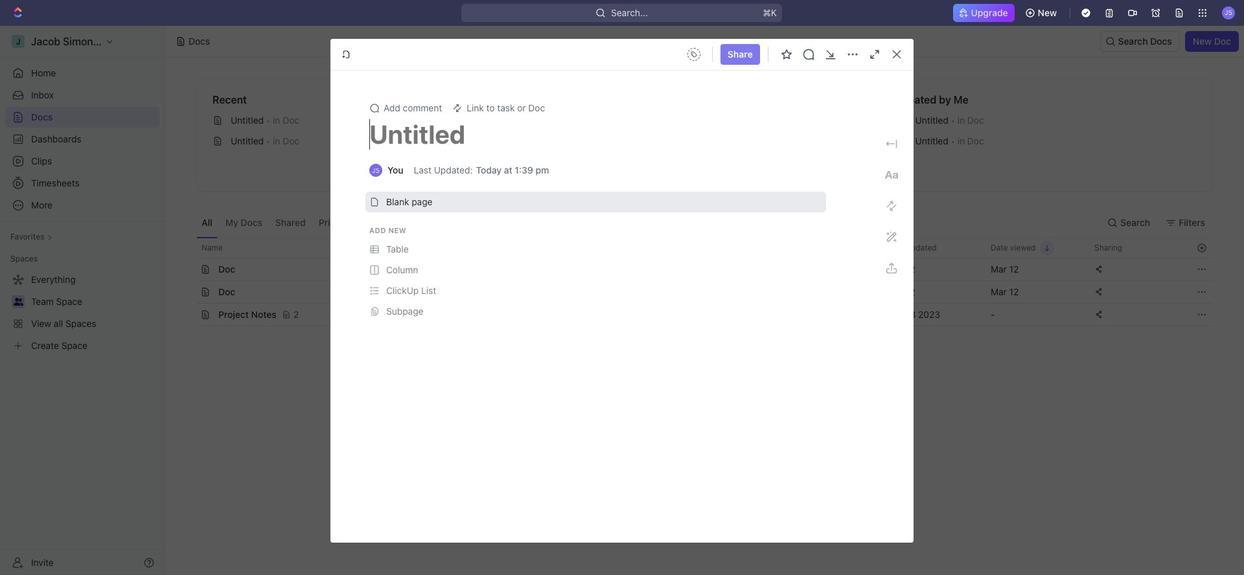 Task type: locate. For each thing, give the bounding box(es) containing it.
2 cell from the top
[[182, 281, 196, 303]]

1 cell from the top
[[182, 259, 196, 281]]

2 vertical spatial cell
[[182, 304, 196, 326]]

1 vertical spatial cell
[[182, 281, 196, 303]]

table
[[182, 238, 1214, 327]]

tree
[[5, 270, 160, 357]]

2 row from the top
[[182, 258, 1214, 281]]

column header
[[182, 238, 196, 259]]

1 row from the top
[[182, 238, 1214, 259]]

cell
[[182, 259, 196, 281], [182, 281, 196, 303], [182, 304, 196, 326]]

3 row from the top
[[182, 281, 1214, 304]]

0 vertical spatial cell
[[182, 259, 196, 281]]

tab list
[[196, 207, 518, 238]]

3 cell from the top
[[182, 304, 196, 326]]

row
[[182, 238, 1214, 259], [182, 258, 1214, 281], [182, 281, 1214, 304], [182, 303, 1214, 327]]



Task type: vqa. For each thing, say whether or not it's contained in the screenshot.
Task Sidebar Content 'section'
no



Task type: describe. For each thing, give the bounding box(es) containing it.
4 row from the top
[[182, 303, 1214, 327]]

dropdown menu image
[[684, 44, 705, 65]]

title text field
[[370, 119, 823, 150]]

tree inside sidebar navigation
[[5, 270, 160, 357]]

sidebar navigation
[[0, 26, 165, 576]]



